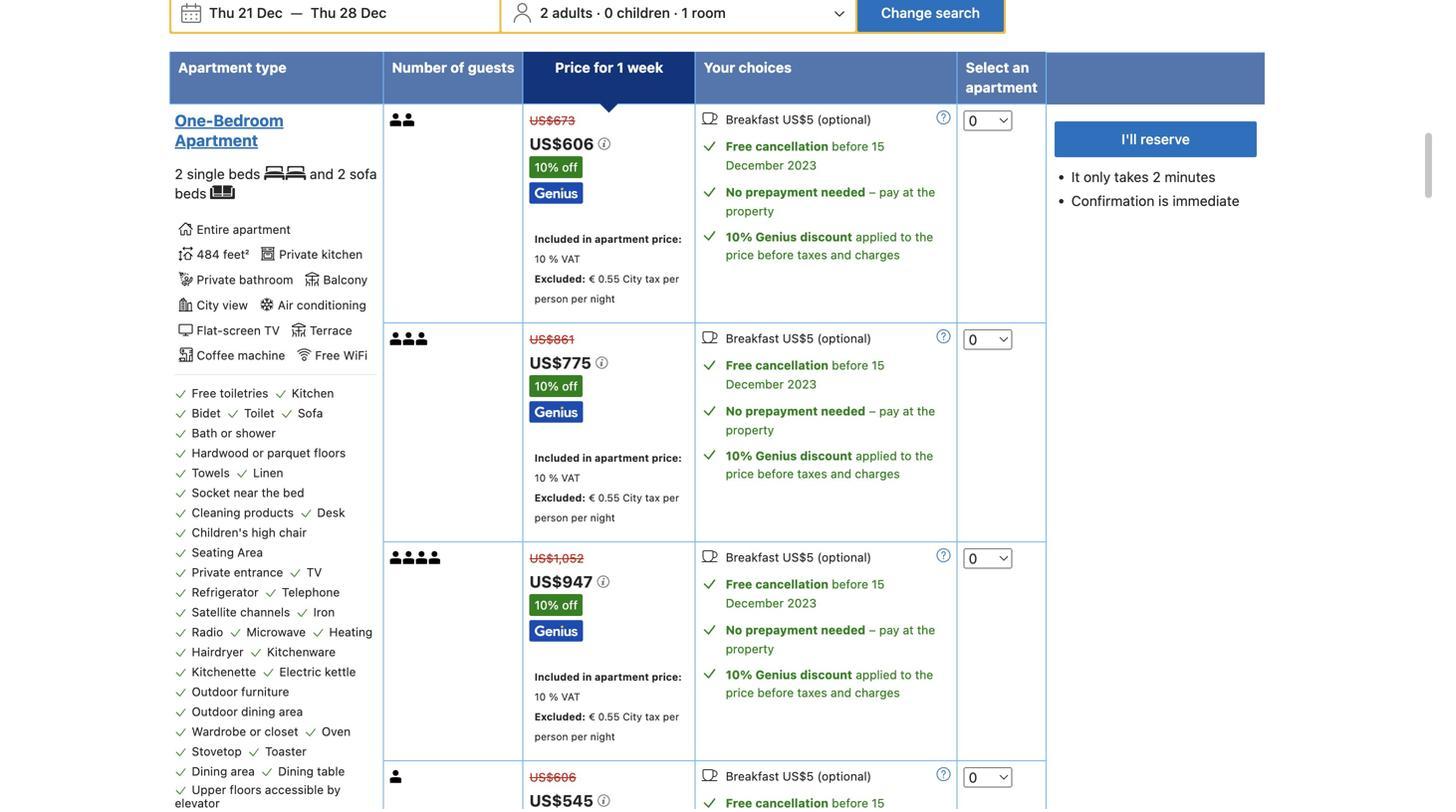 Task type: vqa. For each thing, say whether or not it's contained in the screenshot.
apartment related to US$606
yes



Task type: describe. For each thing, give the bounding box(es) containing it.
dining for dining area
[[192, 765, 227, 779]]

parquet
[[267, 446, 311, 460]]

3 us$5 from the top
[[783, 551, 814, 565]]

1 charges from the top
[[855, 248, 900, 262]]

pay for us$775
[[879, 404, 899, 418]]

1 at from the top
[[903, 185, 914, 199]]

products
[[244, 506, 294, 520]]

1 more details on meals and payment options image from the top
[[937, 110, 951, 124]]

only
[[1084, 169, 1111, 185]]

accessible
[[265, 784, 324, 797]]

hardwood or parquet floors
[[192, 446, 346, 460]]

4 breakfast from the top
[[726, 770, 779, 784]]

1 inside dropdown button
[[682, 4, 688, 21]]

elevator
[[175, 797, 220, 810]]

applied for us$947
[[856, 668, 897, 682]]

1 discount from the top
[[800, 230, 852, 244]]

off for us$947
[[562, 598, 578, 612]]

outdoor for outdoor dining area
[[192, 705, 238, 719]]

excluded: for us$947
[[535, 711, 586, 723]]

city for us$606
[[623, 273, 642, 285]]

included in apartment price: 10 % vat for us$947
[[535, 671, 682, 703]]

included for us$775
[[535, 452, 580, 464]]

1 free cancellation from the top
[[726, 139, 829, 153]]

night for us$947
[[590, 731, 615, 743]]

10% off for us$775
[[535, 379, 578, 393]]

before 15 december 2023 for us$775
[[726, 358, 885, 391]]

kettle
[[325, 665, 356, 679]]

vat for us$947
[[561, 691, 580, 703]]

private for private bathroom
[[197, 273, 236, 287]]

4 breakfast us$5 (optional) from the top
[[726, 770, 872, 784]]

1 genius from the top
[[756, 230, 797, 244]]

1 – pay at the property from the top
[[726, 185, 935, 218]]

of
[[450, 59, 465, 75]]

1 cancellation from the top
[[755, 139, 829, 153]]

bathroom
[[239, 273, 293, 287]]

cleaning products
[[192, 506, 294, 520]]

included in apartment price: 10 % vat for us$775
[[535, 452, 682, 484]]

us$861
[[530, 332, 574, 346]]

taxes for us$947
[[797, 686, 827, 700]]

1 no from the top
[[726, 185, 742, 199]]

free toiletries
[[192, 387, 268, 401]]

1 needed from the top
[[821, 185, 866, 199]]

€ 0.55 city tax per person per night for us$775
[[535, 492, 679, 524]]

outdoor furniture
[[192, 685, 289, 699]]

coffee machine
[[197, 349, 285, 363]]

10% off. you're getting a reduced rate because this property is offering a genius discount.. element for us$775
[[530, 375, 583, 397]]

wifi
[[343, 349, 368, 363]]

i'll reserve button
[[1055, 121, 1257, 157]]

room
[[692, 4, 726, 21]]

prepayment for us$775
[[745, 404, 818, 418]]

2 thu from the left
[[311, 4, 336, 21]]

satellite
[[192, 606, 237, 620]]

us$947
[[530, 573, 597, 592]]

property for us$947
[[726, 642, 774, 656]]

private bathroom
[[197, 273, 293, 287]]

channels
[[240, 606, 290, 620]]

one-bedroom apartment link
[[175, 110, 372, 150]]

2 · from the left
[[674, 4, 678, 21]]

electric kettle
[[279, 665, 356, 679]]

change
[[881, 4, 932, 21]]

by
[[327, 784, 341, 797]]

€ for us$775
[[589, 492, 595, 504]]

0 horizontal spatial area
[[231, 765, 255, 779]]

1 property from the top
[[726, 204, 774, 218]]

off for us$606
[[562, 160, 578, 174]]

in for us$775
[[582, 452, 592, 464]]

4 us$5 from the top
[[783, 770, 814, 784]]

table
[[317, 765, 345, 779]]

1 breakfast us$5 (optional) from the top
[[726, 112, 872, 126]]

discount for us$775
[[800, 449, 852, 463]]

seating
[[192, 546, 234, 560]]

1 15 from the top
[[872, 139, 885, 153]]

in for us$606
[[582, 233, 592, 245]]

1 december from the top
[[726, 158, 784, 172]]

children's
[[192, 526, 248, 540]]

december for us$775
[[726, 377, 784, 391]]

satellite channels
[[192, 606, 290, 620]]

10 for us$947
[[535, 691, 546, 703]]

outdoor for outdoor furniture
[[192, 685, 238, 699]]

wardrobe
[[192, 725, 246, 739]]

2 for adults
[[540, 4, 549, 21]]

genius for us$775
[[756, 449, 797, 463]]

more details on meals and payment options image for us$775
[[937, 329, 951, 343]]

3 breakfast from the top
[[726, 551, 779, 565]]

tax for us$947
[[645, 711, 660, 723]]

1 10% genius discount from the top
[[726, 230, 852, 244]]

2 adults · 0 children · 1 room button
[[503, 0, 853, 32]]

type
[[256, 59, 287, 75]]

entrance
[[234, 566, 283, 580]]

– for us$947
[[869, 623, 876, 637]]

your choices
[[704, 59, 792, 75]]

1 – from the top
[[869, 185, 876, 199]]

(optional) for 1st more details on meals and payment options image from the top of the page
[[817, 112, 872, 126]]

machine
[[238, 349, 285, 363]]

towels
[[192, 466, 230, 480]]

tax for us$606
[[645, 273, 660, 285]]

1 breakfast from the top
[[726, 112, 779, 126]]

1 us$606 from the top
[[530, 134, 598, 153]]

upper floors accessible by elevator
[[175, 784, 341, 810]]

terrace
[[310, 323, 352, 337]]

2023 for us$775
[[787, 377, 817, 391]]

dining for dining table
[[278, 765, 314, 779]]

10 for us$775
[[535, 472, 546, 484]]

price: for us$947
[[652, 671, 682, 683]]

refrigerator
[[192, 586, 259, 600]]

minutes
[[1165, 169, 1216, 185]]

(optional) for more details on meals and payment options icon corresponding to us$947
[[817, 551, 872, 565]]

1 taxes from the top
[[797, 248, 827, 262]]

kitchenware
[[267, 646, 336, 660]]

15 for us$775
[[872, 358, 885, 372]]

select an apartment
[[966, 59, 1038, 95]]

private kitchen
[[279, 248, 363, 262]]

flat-
[[197, 323, 223, 337]]

your
[[704, 59, 735, 75]]

kitchen
[[321, 248, 363, 262]]

adults
[[552, 4, 593, 21]]

toiletries
[[220, 387, 268, 401]]

484
[[197, 248, 220, 262]]

1 vertical spatial tv
[[306, 566, 322, 580]]

it
[[1072, 169, 1080, 185]]

dining area
[[192, 765, 255, 779]]

included for us$947
[[535, 671, 580, 683]]

10% off. you're getting a reduced rate because this property is offering a genius discount.. element for us$606
[[530, 156, 583, 178]]

0 vertical spatial apartment
[[178, 59, 252, 75]]

– pay at the property for us$775
[[726, 404, 935, 437]]

number of guests
[[392, 59, 515, 75]]

484 feet²
[[197, 248, 249, 262]]

one-
[[175, 111, 213, 130]]

bedroom
[[213, 111, 284, 130]]

thu 21 dec button
[[201, 0, 291, 31]]

0 horizontal spatial tv
[[264, 323, 280, 337]]

2 us$606 from the top
[[530, 771, 576, 785]]

wardrobe or closet
[[192, 725, 298, 739]]

person for us$947
[[535, 731, 568, 743]]

1 thu from the left
[[209, 4, 234, 21]]

1 dec from the left
[[257, 4, 283, 21]]

or for hardwood
[[252, 446, 264, 460]]

pay for us$947
[[879, 623, 899, 637]]

change search button
[[857, 0, 1004, 32]]

person for us$606
[[535, 293, 568, 305]]

near
[[234, 486, 258, 500]]

genius for us$947
[[756, 668, 797, 682]]

10% genius discount for us$775
[[726, 449, 852, 463]]

beds for 2 sofa beds
[[175, 185, 207, 202]]

2 dec from the left
[[361, 4, 387, 21]]

furniture
[[241, 685, 289, 699]]

microwave
[[247, 626, 306, 640]]

0.55 for us$947
[[598, 711, 620, 723]]

children
[[617, 4, 670, 21]]

1 pay from the top
[[879, 185, 899, 199]]

discount for us$947
[[800, 668, 852, 682]]

person for us$775
[[535, 512, 568, 524]]

city for us$775
[[623, 492, 642, 504]]

2 more details on meals and payment options image from the top
[[937, 768, 951, 782]]

children's high chair
[[192, 526, 307, 540]]

private for private kitchen
[[279, 248, 318, 262]]

feet²
[[223, 248, 249, 262]]

private entrance
[[192, 566, 283, 580]]

city view
[[197, 298, 248, 312]]

1 applied from the top
[[856, 230, 897, 244]]

10 for us$606
[[535, 253, 546, 265]]

price for 1 week
[[555, 59, 663, 75]]

1 applied to the price before taxes and charges from the top
[[726, 230, 933, 262]]

cleaning
[[192, 506, 241, 520]]

1 no prepayment needed from the top
[[726, 185, 866, 199]]

telephone
[[282, 586, 340, 600]]

needed for us$775
[[821, 404, 866, 418]]

thu 28 dec button
[[303, 0, 395, 31]]

2 us$5 from the top
[[783, 331, 814, 345]]

bath or shower
[[192, 426, 276, 440]]

no prepayment needed for us$947
[[726, 623, 866, 637]]

hairdryer
[[192, 646, 244, 660]]

bed
[[283, 486, 304, 500]]

1 price from the top
[[726, 248, 754, 262]]

radio
[[192, 626, 223, 640]]

charges for us$775
[[855, 467, 900, 481]]

toaster
[[265, 745, 307, 759]]

kitchen
[[292, 387, 334, 401]]



Task type: locate. For each thing, give the bounding box(es) containing it.
1 horizontal spatial tv
[[306, 566, 322, 580]]

dining
[[192, 765, 227, 779], [278, 765, 314, 779]]

tax
[[645, 273, 660, 285], [645, 492, 660, 504], [645, 711, 660, 723]]

balcony
[[323, 273, 368, 287]]

10% off down us$947 on the left bottom of page
[[535, 598, 578, 612]]

2 for sofa
[[337, 166, 346, 182]]

for
[[594, 59, 614, 75]]

2 vertical spatial %
[[549, 691, 558, 703]]

1 tax from the top
[[645, 273, 660, 285]]

10% off. you're getting a reduced rate because this property is offering a genius discount.. element down the us$673
[[530, 156, 583, 178]]

2 applied from the top
[[856, 449, 897, 463]]

3 % from the top
[[549, 691, 558, 703]]

price: for us$775
[[652, 452, 682, 464]]

2 10% off from the top
[[535, 379, 578, 393]]

15 for us$947
[[872, 578, 885, 591]]

couch image
[[210, 186, 235, 200]]

3 price: from the top
[[652, 671, 682, 683]]

3 0.55 from the top
[[598, 711, 620, 723]]

1 vertical spatial charges
[[855, 467, 900, 481]]

off down the us$673
[[562, 160, 578, 174]]

thu left "21"
[[209, 4, 234, 21]]

dec right 28
[[361, 4, 387, 21]]

0 vertical spatial taxes
[[797, 248, 827, 262]]

tv up machine
[[264, 323, 280, 337]]

thu left 28
[[311, 4, 336, 21]]

2 vertical spatial 15
[[872, 578, 885, 591]]

taxes for us$775
[[797, 467, 827, 481]]

more details on meals and payment options image
[[937, 329, 951, 343], [937, 549, 951, 563]]

dining up accessible
[[278, 765, 314, 779]]

price
[[555, 59, 590, 75]]

0 vertical spatial area
[[279, 705, 303, 719]]

property for us$775
[[726, 423, 774, 437]]

0 vertical spatial tv
[[264, 323, 280, 337]]

0 vertical spatial in
[[582, 233, 592, 245]]

3 vat from the top
[[561, 691, 580, 703]]

2 vertical spatial no prepayment needed
[[726, 623, 866, 637]]

price:
[[652, 233, 682, 245], [652, 452, 682, 464], [652, 671, 682, 683]]

december
[[726, 158, 784, 172], [726, 377, 784, 391], [726, 596, 784, 610]]

2 for single
[[175, 166, 183, 182]]

10% off. you're getting a reduced rate because this property is offering a genius discount.. element for us$947
[[530, 594, 583, 616]]

apartment inside "one-bedroom apartment"
[[175, 131, 258, 150]]

1 2023 from the top
[[787, 158, 817, 172]]

seating area
[[192, 546, 263, 560]]

pay
[[879, 185, 899, 199], [879, 404, 899, 418], [879, 623, 899, 637]]

cancellation for us$947
[[755, 578, 829, 591]]

3 taxes from the top
[[797, 686, 827, 700]]

1 vertical spatial no
[[726, 404, 742, 418]]

2 left sofa
[[337, 166, 346, 182]]

2 price: from the top
[[652, 452, 682, 464]]

2 vertical spatial 10% genius discount
[[726, 668, 852, 682]]

2 in from the top
[[582, 452, 592, 464]]

0 vertical spatial – pay at the property
[[726, 185, 935, 218]]

2 left single
[[175, 166, 183, 182]]

2 charges from the top
[[855, 467, 900, 481]]

off down us$947 on the left bottom of page
[[562, 598, 578, 612]]

2 needed from the top
[[821, 404, 866, 418]]

2 vertical spatial charges
[[855, 686, 900, 700]]

10% off
[[535, 160, 578, 174], [535, 379, 578, 393], [535, 598, 578, 612]]

21
[[238, 4, 253, 21]]

2 left adults
[[540, 4, 549, 21]]

tax for us$775
[[645, 492, 660, 504]]

air conditioning
[[278, 298, 366, 312]]

10% off. you're getting a reduced rate because this property is offering a genius discount.. element
[[530, 156, 583, 178], [530, 375, 583, 397], [530, 594, 583, 616]]

or for bath
[[221, 426, 232, 440]]

0 vertical spatial more details on meals and payment options image
[[937, 110, 951, 124]]

3 2023 from the top
[[787, 596, 817, 610]]

2 vertical spatial taxes
[[797, 686, 827, 700]]

–
[[869, 185, 876, 199], [869, 404, 876, 418], [869, 623, 876, 637]]

2 adults · 0 children · 1 room
[[540, 4, 726, 21]]

1 € 0.55 city tax per person per night from the top
[[535, 273, 679, 305]]

price: for us$606
[[652, 233, 682, 245]]

1 · from the left
[[596, 4, 601, 21]]

1 0.55 from the top
[[598, 273, 620, 285]]

needed for us$947
[[821, 623, 866, 637]]

hardwood
[[192, 446, 249, 460]]

2 december from the top
[[726, 377, 784, 391]]

2 10% off. you're getting a reduced rate because this property is offering a genius discount.. element from the top
[[530, 375, 583, 397]]

3 prepayment from the top
[[745, 623, 818, 637]]

1 excluded: from the top
[[535, 273, 586, 285]]

and for more details on meals and payment options icon related to us$775
[[831, 467, 852, 481]]

2 10 from the top
[[535, 472, 546, 484]]

dining
[[241, 705, 275, 719]]

area
[[237, 546, 263, 560]]

2 before 15 december 2023 from the top
[[726, 358, 885, 391]]

2 10% genius discount from the top
[[726, 449, 852, 463]]

2 no from the top
[[726, 404, 742, 418]]

1 before 15 december 2023 from the top
[[726, 139, 885, 172]]

private up the city view
[[197, 273, 236, 287]]

us$775
[[530, 354, 595, 372]]

2 vertical spatial price
[[726, 686, 754, 700]]

one-bedroom apartment
[[175, 111, 284, 150]]

0.55 for us$775
[[598, 492, 620, 504]]

2 2023 from the top
[[787, 377, 817, 391]]

1 night from the top
[[590, 293, 615, 305]]

2 outdoor from the top
[[192, 705, 238, 719]]

2 vertical spatial december
[[726, 596, 784, 610]]

2 prepayment from the top
[[745, 404, 818, 418]]

0 vertical spatial 10
[[535, 253, 546, 265]]

area up closet
[[279, 705, 303, 719]]

i'll reserve
[[1122, 131, 1190, 147]]

1 vertical spatial us$606
[[530, 771, 576, 785]]

city for us$947
[[623, 711, 642, 723]]

3 in from the top
[[582, 671, 592, 683]]

2 € 0.55 city tax per person per night from the top
[[535, 492, 679, 524]]

3 no prepayment needed from the top
[[726, 623, 866, 637]]

beds up the couch image
[[229, 166, 260, 182]]

2 sofa beds
[[175, 166, 377, 202]]

(optional) for more details on meals and payment options icon related to us$775
[[817, 331, 872, 345]]

1 prepayment from the top
[[745, 185, 818, 199]]

apartment left type
[[178, 59, 252, 75]]

3 genius from the top
[[756, 668, 797, 682]]

beds inside 2 sofa beds
[[175, 185, 207, 202]]

0 vertical spatial charges
[[855, 248, 900, 262]]

bath
[[192, 426, 217, 440]]

2 vertical spatial private
[[192, 566, 230, 580]]

outdoor down "kitchenette"
[[192, 685, 238, 699]]

before 15 december 2023
[[726, 139, 885, 172], [726, 358, 885, 391], [726, 578, 885, 610]]

2023
[[787, 158, 817, 172], [787, 377, 817, 391], [787, 596, 817, 610]]

2 to from the top
[[901, 449, 912, 463]]

apartment for us$606
[[595, 233, 649, 245]]

1 % from the top
[[549, 253, 558, 265]]

vat for us$775
[[561, 472, 580, 484]]

0 vertical spatial tax
[[645, 273, 660, 285]]

occupancy image
[[390, 113, 403, 126], [403, 332, 416, 345], [403, 552, 416, 565], [429, 552, 442, 565], [390, 771, 403, 784]]

3 cancellation from the top
[[755, 578, 829, 591]]

1 vertical spatial 1
[[617, 59, 624, 75]]

1 left 'room'
[[682, 4, 688, 21]]

1 vertical spatial €
[[589, 492, 595, 504]]

us$5
[[783, 112, 814, 126], [783, 331, 814, 345], [783, 551, 814, 565], [783, 770, 814, 784]]

2 vertical spatial €
[[589, 711, 595, 723]]

3 needed from the top
[[821, 623, 866, 637]]

discount
[[800, 230, 852, 244], [800, 449, 852, 463], [800, 668, 852, 682]]

night
[[590, 293, 615, 305], [590, 512, 615, 524], [590, 731, 615, 743]]

1 vertical spatial private
[[197, 273, 236, 287]]

price for us$947
[[726, 686, 754, 700]]

2 vertical spatial no
[[726, 623, 742, 637]]

apartment for us$947
[[595, 671, 649, 683]]

private up bathroom
[[279, 248, 318, 262]]

2 inside dropdown button
[[540, 4, 549, 21]]

floors right parquet in the left bottom of the page
[[314, 446, 346, 460]]

1 10 from the top
[[535, 253, 546, 265]]

·
[[596, 4, 601, 21], [674, 4, 678, 21]]

2 vertical spatial – pay at the property
[[726, 623, 935, 656]]

10% off down the us$673
[[535, 160, 578, 174]]

1 horizontal spatial ·
[[674, 4, 678, 21]]

included for us$606
[[535, 233, 580, 245]]

0.55 for us$606
[[598, 273, 620, 285]]

0 vertical spatial 1
[[682, 4, 688, 21]]

charges for us$947
[[855, 686, 900, 700]]

off down the us$775
[[562, 379, 578, 393]]

or up "hardwood"
[[221, 426, 232, 440]]

0 vertical spatial outdoor
[[192, 685, 238, 699]]

the
[[917, 185, 935, 199], [915, 230, 933, 244], [917, 404, 935, 418], [915, 449, 933, 463], [262, 486, 280, 500], [917, 623, 935, 637], [915, 668, 933, 682]]

1 person from the top
[[535, 293, 568, 305]]

view
[[222, 298, 248, 312]]

2 0.55 from the top
[[598, 492, 620, 504]]

2 single beds
[[175, 166, 264, 182]]

1 vertical spatial pay
[[879, 404, 899, 418]]

2 inside it only takes 2 minutes confirmation is immediate
[[1153, 169, 1161, 185]]

or down shower
[[252, 446, 264, 460]]

outdoor dining area
[[192, 705, 303, 719]]

2 vertical spatial included
[[535, 671, 580, 683]]

· right 'children'
[[674, 4, 678, 21]]

0 vertical spatial or
[[221, 426, 232, 440]]

10% off for us$606
[[535, 160, 578, 174]]

confirmation
[[1072, 192, 1155, 209]]

floors inside upper floors accessible by elevator
[[230, 784, 262, 797]]

3 to from the top
[[901, 668, 912, 682]]

air
[[278, 298, 293, 312]]

night for us$775
[[590, 512, 615, 524]]

2 vertical spatial 10
[[535, 691, 546, 703]]

applied to the price before taxes and charges for us$947
[[726, 668, 933, 700]]

0 horizontal spatial dec
[[257, 4, 283, 21]]

2 vat from the top
[[561, 472, 580, 484]]

person
[[535, 293, 568, 305], [535, 512, 568, 524], [535, 731, 568, 743]]

0 vertical spatial vat
[[561, 253, 580, 265]]

more details on meals and payment options image for us$947
[[937, 549, 951, 563]]

sofa
[[298, 407, 323, 420]]

€ for us$606
[[589, 273, 595, 285]]

3 pay from the top
[[879, 623, 899, 637]]

3 property from the top
[[726, 642, 774, 656]]

breakfast
[[726, 112, 779, 126], [726, 331, 779, 345], [726, 551, 779, 565], [726, 770, 779, 784]]

more details on meals and payment options image
[[937, 110, 951, 124], [937, 768, 951, 782]]

prepayment
[[745, 185, 818, 199], [745, 404, 818, 418], [745, 623, 818, 637]]

1 vertical spatial 10% off. you're getting a reduced rate because this property is offering a genius discount.. element
[[530, 375, 583, 397]]

0 vertical spatial prepayment
[[745, 185, 818, 199]]

occupancy image
[[403, 113, 416, 126], [390, 332, 403, 345], [416, 332, 429, 345], [390, 552, 403, 565], [416, 552, 429, 565]]

2 property from the top
[[726, 423, 774, 437]]

in for us$947
[[582, 671, 592, 683]]

0
[[604, 4, 613, 21]]

1 us$5 from the top
[[783, 112, 814, 126]]

2 vertical spatial or
[[250, 725, 261, 739]]

1 more details on meals and payment options image from the top
[[937, 329, 951, 343]]

us$606
[[530, 134, 598, 153], [530, 771, 576, 785]]

0.55
[[598, 273, 620, 285], [598, 492, 620, 504], [598, 711, 620, 723]]

applied to the price before taxes and charges for us$775
[[726, 449, 933, 481]]

single
[[187, 166, 225, 182]]

2 vertical spatial needed
[[821, 623, 866, 637]]

2 free cancellation from the top
[[726, 358, 829, 372]]

and for 1st more details on meals and payment options image from the top of the page
[[831, 248, 852, 262]]

3 € 0.55 city tax per person per night from the top
[[535, 711, 679, 743]]

0 vertical spatial 10% off. you're getting a reduced rate because this property is offering a genius discount.. element
[[530, 156, 583, 178]]

area up upper floors accessible by elevator
[[231, 765, 255, 779]]

1 vertical spatial applied
[[856, 449, 897, 463]]

(optional) for second more details on meals and payment options image from the top
[[817, 770, 872, 784]]

2023 for us$947
[[787, 596, 817, 610]]

2 pay from the top
[[879, 404, 899, 418]]

apartment down one-
[[175, 131, 258, 150]]

2 vertical spatial tax
[[645, 711, 660, 723]]

thu 21 dec — thu 28 dec
[[209, 4, 387, 21]]

no for us$775
[[726, 404, 742, 418]]

vat
[[561, 253, 580, 265], [561, 472, 580, 484], [561, 691, 580, 703]]

tv
[[264, 323, 280, 337], [306, 566, 322, 580]]

1 vertical spatial cancellation
[[755, 358, 829, 372]]

1 vertical spatial vat
[[561, 472, 580, 484]]

2 15 from the top
[[872, 358, 885, 372]]

0 horizontal spatial beds
[[175, 185, 207, 202]]

0 vertical spatial floors
[[314, 446, 346, 460]]

3 free cancellation from the top
[[726, 578, 829, 591]]

3 breakfast us$5 (optional) from the top
[[726, 551, 872, 565]]

1 right for
[[617, 59, 624, 75]]

0 vertical spatial december
[[726, 158, 784, 172]]

0 vertical spatial off
[[562, 160, 578, 174]]

0 horizontal spatial 1
[[617, 59, 624, 75]]

10% off for us$947
[[535, 598, 578, 612]]

beds down single
[[175, 185, 207, 202]]

1 vertical spatial genius
[[756, 449, 797, 463]]

private for private entrance
[[192, 566, 230, 580]]

2 breakfast from the top
[[726, 331, 779, 345]]

0 vertical spatial excluded:
[[535, 273, 586, 285]]

1 vertical spatial price:
[[652, 452, 682, 464]]

2 applied to the price before taxes and charges from the top
[[726, 449, 933, 481]]

before
[[832, 139, 868, 153], [757, 248, 794, 262], [832, 358, 868, 372], [757, 467, 794, 481], [832, 578, 868, 591], [757, 686, 794, 700]]

0 vertical spatial %
[[549, 253, 558, 265]]

0 horizontal spatial dining
[[192, 765, 227, 779]]

linen
[[253, 466, 283, 480]]

0 vertical spatial property
[[726, 204, 774, 218]]

2 (optional) from the top
[[817, 331, 872, 345]]

floors
[[314, 446, 346, 460], [230, 784, 262, 797]]

1 vertical spatial outdoor
[[192, 705, 238, 719]]

15
[[872, 139, 885, 153], [872, 358, 885, 372], [872, 578, 885, 591]]

0 vertical spatial applied to the price before taxes and charges
[[726, 230, 933, 262]]

1 vertical spatial %
[[549, 472, 558, 484]]

0 vertical spatial to
[[901, 230, 912, 244]]

per
[[663, 273, 679, 285], [571, 293, 587, 305], [663, 492, 679, 504], [571, 512, 587, 524], [663, 711, 679, 723], [571, 731, 587, 743]]

to for us$775
[[901, 449, 912, 463]]

to for us$947
[[901, 668, 912, 682]]

toilet
[[244, 407, 275, 420]]

3 applied from the top
[[856, 668, 897, 682]]

tv up telephone
[[306, 566, 322, 580]]

oven
[[322, 725, 351, 739]]

1
[[682, 4, 688, 21], [617, 59, 624, 75]]

socket
[[192, 486, 230, 500]]

cancellation for us$775
[[755, 358, 829, 372]]

shower
[[236, 426, 276, 440]]

2 vertical spatial € 0.55 city tax per person per night
[[535, 711, 679, 743]]

thu
[[209, 4, 234, 21], [311, 4, 336, 21]]

before 15 december 2023 for us$947
[[726, 578, 885, 610]]

socket near the bed
[[192, 486, 304, 500]]

2 vertical spatial 0.55
[[598, 711, 620, 723]]

1 to from the top
[[901, 230, 912, 244]]

3 10% genius discount from the top
[[726, 668, 852, 682]]

1 vertical spatial off
[[562, 379, 578, 393]]

price for us$775
[[726, 467, 754, 481]]

1 vertical spatial 10
[[535, 472, 546, 484]]

3 no from the top
[[726, 623, 742, 637]]

1 vertical spatial more details on meals and payment options image
[[937, 768, 951, 782]]

0 vertical spatial 10% genius discount
[[726, 230, 852, 244]]

0 vertical spatial –
[[869, 185, 876, 199]]

1 horizontal spatial beds
[[229, 166, 260, 182]]

0 vertical spatial price:
[[652, 233, 682, 245]]

2 cancellation from the top
[[755, 358, 829, 372]]

€ 0.55 city tax per person per night for us$606
[[535, 273, 679, 305]]

2 up is in the top of the page
[[1153, 169, 1161, 185]]

10% off. you're getting a reduced rate because this property is offering a genius discount.. element down the us$775
[[530, 375, 583, 397]]

charges
[[855, 248, 900, 262], [855, 467, 900, 481], [855, 686, 900, 700]]

3 off from the top
[[562, 598, 578, 612]]

0 vertical spatial free cancellation
[[726, 139, 829, 153]]

– for us$775
[[869, 404, 876, 418]]

0 vertical spatial included
[[535, 233, 580, 245]]

2 vertical spatial in
[[582, 671, 592, 683]]

1 outdoor from the top
[[192, 685, 238, 699]]

3 10% off from the top
[[535, 598, 578, 612]]

% for us$775
[[549, 472, 558, 484]]

immediate
[[1173, 192, 1240, 209]]

no for us$947
[[726, 623, 742, 637]]

2 vertical spatial discount
[[800, 668, 852, 682]]

2 vertical spatial genius
[[756, 668, 797, 682]]

· left 0
[[596, 4, 601, 21]]

0 vertical spatial €
[[589, 273, 595, 285]]

2
[[540, 4, 549, 21], [175, 166, 183, 182], [337, 166, 346, 182], [1153, 169, 1161, 185]]

free cancellation for us$775
[[726, 358, 829, 372]]

% for us$947
[[549, 691, 558, 703]]

1 vertical spatial applied to the price before taxes and charges
[[726, 449, 933, 481]]

1 vertical spatial free cancellation
[[726, 358, 829, 372]]

dining table
[[278, 765, 345, 779]]

and for more details on meals and payment options icon corresponding to us$947
[[831, 686, 852, 700]]

guests
[[468, 59, 515, 75]]

coffee
[[197, 349, 234, 363]]

– pay at the property for us$947
[[726, 623, 935, 656]]

floors down dining area
[[230, 784, 262, 797]]

€ 0.55 city tax per person per night for us$947
[[535, 711, 679, 743]]

2 inside 2 sofa beds
[[337, 166, 346, 182]]

1 vertical spatial before 15 december 2023
[[726, 358, 885, 391]]

3 included from the top
[[535, 671, 580, 683]]

excluded: for us$606
[[535, 273, 586, 285]]

city
[[623, 273, 642, 285], [197, 298, 219, 312], [623, 492, 642, 504], [623, 711, 642, 723]]

€ 0.55 city tax per person per night
[[535, 273, 679, 305], [535, 492, 679, 524], [535, 711, 679, 743]]

2 price from the top
[[726, 467, 754, 481]]

1 horizontal spatial 1
[[682, 4, 688, 21]]

at for us$947
[[903, 623, 914, 637]]

change search
[[881, 4, 980, 21]]

3 10 from the top
[[535, 691, 546, 703]]

at for us$775
[[903, 404, 914, 418]]

number
[[392, 59, 447, 75]]

0 vertical spatial price
[[726, 248, 754, 262]]

2 tax from the top
[[645, 492, 660, 504]]

28
[[340, 4, 357, 21]]

upper
[[192, 784, 226, 797]]

apartment for us$775
[[595, 452, 649, 464]]

us$673
[[530, 113, 575, 127]]

dining up upper
[[192, 765, 227, 779]]

10% off down the us$775
[[535, 379, 578, 393]]

vat for us$606
[[561, 253, 580, 265]]

1 vertical spatial beds
[[175, 185, 207, 202]]

dec right "21"
[[257, 4, 283, 21]]

high
[[252, 526, 276, 540]]

outdoor up wardrobe
[[192, 705, 238, 719]]

0 vertical spatial needed
[[821, 185, 866, 199]]

0 vertical spatial included in apartment price: 10 % vat
[[535, 233, 682, 265]]

prepayment for us$947
[[745, 623, 818, 637]]

or down dining
[[250, 725, 261, 739]]

2 dining from the left
[[278, 765, 314, 779]]

€ for us$947
[[589, 711, 595, 723]]

1 included from the top
[[535, 233, 580, 245]]

conditioning
[[297, 298, 366, 312]]

10
[[535, 253, 546, 265], [535, 472, 546, 484], [535, 691, 546, 703]]

2 vertical spatial prepayment
[[745, 623, 818, 637]]

area
[[279, 705, 303, 719], [231, 765, 255, 779]]

2 vertical spatial price:
[[652, 671, 682, 683]]

1 vertical spatial included
[[535, 452, 580, 464]]

0 vertical spatial private
[[279, 248, 318, 262]]

0 vertical spatial applied
[[856, 230, 897, 244]]

0 vertical spatial 2023
[[787, 158, 817, 172]]

1 off from the top
[[562, 160, 578, 174]]

beds for 2 single beds
[[229, 166, 260, 182]]

1 vertical spatial needed
[[821, 404, 866, 418]]

3 at from the top
[[903, 623, 914, 637]]

1 dining from the left
[[192, 765, 227, 779]]

1 horizontal spatial floors
[[314, 446, 346, 460]]

2 person from the top
[[535, 512, 568, 524]]

1 vertical spatial december
[[726, 377, 784, 391]]

10% genius discount for us$947
[[726, 668, 852, 682]]

included in apartment price: 10 % vat for us$606
[[535, 233, 682, 265]]

kitchenette
[[192, 665, 256, 679]]

1 vertical spatial apartment
[[175, 131, 258, 150]]

2 included from the top
[[535, 452, 580, 464]]

3 tax from the top
[[645, 711, 660, 723]]

2 excluded: from the top
[[535, 492, 586, 504]]

10% off. you're getting a reduced rate because this property is offering a genius discount.. element down us$947 on the left bottom of page
[[530, 594, 583, 616]]

week
[[627, 59, 663, 75]]

off for us$775
[[562, 379, 578, 393]]

private down seating
[[192, 566, 230, 580]]

2 breakfast us$5 (optional) from the top
[[726, 331, 872, 345]]

3 included in apartment price: 10 % vat from the top
[[535, 671, 682, 703]]

1 vertical spatial price
[[726, 467, 754, 481]]

2 € from the top
[[589, 492, 595, 504]]

1 vertical spatial included in apartment price: 10 % vat
[[535, 452, 682, 484]]

property
[[726, 204, 774, 218], [726, 423, 774, 437], [726, 642, 774, 656]]

3 before 15 december 2023 from the top
[[726, 578, 885, 610]]

no prepayment needed for us$775
[[726, 404, 866, 418]]

3 night from the top
[[590, 731, 615, 743]]

excluded: for us$775
[[535, 492, 586, 504]]

2 vertical spatial applied to the price before taxes and charges
[[726, 668, 933, 700]]

night for us$606
[[590, 293, 615, 305]]

2 vertical spatial pay
[[879, 623, 899, 637]]

2 – pay at the property from the top
[[726, 404, 935, 437]]

1 vertical spatial night
[[590, 512, 615, 524]]



